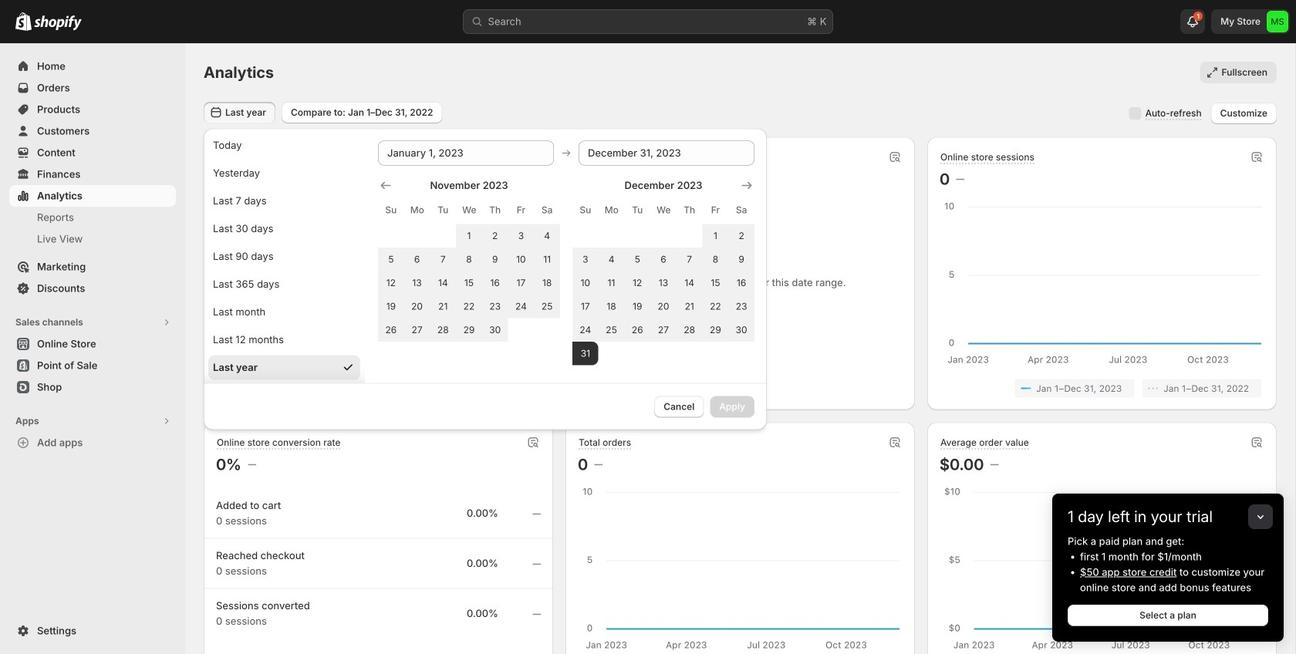 Task type: locate. For each thing, give the bounding box(es) containing it.
1 horizontal spatial friday element
[[702, 196, 728, 224]]

friday element for thursday element related to second monday element
[[702, 196, 728, 224]]

2 tuesday element from the left
[[624, 196, 650, 224]]

1 thursday element from the left
[[482, 196, 508, 224]]

sunday element
[[378, 196, 404, 224], [572, 196, 598, 224]]

wednesday element
[[456, 196, 482, 224], [650, 196, 676, 224]]

1 horizontal spatial tuesday element
[[624, 196, 650, 224]]

2 saturday element from the left
[[728, 196, 754, 224]]

2 friday element from the left
[[702, 196, 728, 224]]

thursday element
[[482, 196, 508, 224], [676, 196, 702, 224]]

0 horizontal spatial list
[[219, 379, 538, 398]]

0 horizontal spatial sunday element
[[378, 196, 404, 224]]

2 grid from the left
[[572, 178, 754, 365]]

0 horizontal spatial wednesday element
[[456, 196, 482, 224]]

shopify image
[[15, 12, 32, 31]]

2 wednesday element from the left
[[650, 196, 676, 224]]

YYYY-MM-DD text field
[[579, 141, 754, 165]]

friday element
[[508, 196, 534, 224], [702, 196, 728, 224]]

saturday element
[[534, 196, 560, 224], [728, 196, 754, 224]]

0 horizontal spatial monday element
[[404, 196, 430, 224]]

tuesday element down yyyy-mm-dd text box
[[430, 196, 456, 224]]

tuesday element down yyyy-mm-dd text field
[[624, 196, 650, 224]]

1 sunday element from the left
[[378, 196, 404, 224]]

thursday element down yyyy-mm-dd text field
[[676, 196, 702, 224]]

YYYY-MM-DD text field
[[378, 141, 554, 165]]

1 wednesday element from the left
[[456, 196, 482, 224]]

1 horizontal spatial list
[[943, 379, 1261, 398]]

1 horizontal spatial wednesday element
[[650, 196, 676, 224]]

sunday element for second monday element
[[572, 196, 598, 224]]

0 horizontal spatial tuesday element
[[430, 196, 456, 224]]

thursday element for second monday element
[[676, 196, 702, 224]]

0 horizontal spatial grid
[[378, 178, 560, 342]]

0 horizontal spatial thursday element
[[482, 196, 508, 224]]

wednesday element down yyyy-mm-dd text field
[[650, 196, 676, 224]]

2 thursday element from the left
[[676, 196, 702, 224]]

sunday element for 1st monday element from left
[[378, 196, 404, 224]]

1 horizontal spatial sunday element
[[572, 196, 598, 224]]

list
[[219, 379, 538, 398], [943, 379, 1261, 398]]

wednesday element down yyyy-mm-dd text box
[[456, 196, 482, 224]]

thursday element for 1st monday element from left
[[482, 196, 508, 224]]

1 saturday element from the left
[[534, 196, 560, 224]]

1 horizontal spatial saturday element
[[728, 196, 754, 224]]

1 tuesday element from the left
[[430, 196, 456, 224]]

1 horizontal spatial monday element
[[598, 196, 624, 224]]

2 sunday element from the left
[[572, 196, 598, 224]]

thursday element down yyyy-mm-dd text box
[[482, 196, 508, 224]]

1 horizontal spatial grid
[[572, 178, 754, 365]]

0 horizontal spatial saturday element
[[534, 196, 560, 224]]

1 friday element from the left
[[508, 196, 534, 224]]

grid
[[378, 178, 560, 342], [572, 178, 754, 365]]

tuesday element
[[430, 196, 456, 224], [624, 196, 650, 224]]

0 horizontal spatial friday element
[[508, 196, 534, 224]]

1 horizontal spatial thursday element
[[676, 196, 702, 224]]

monday element
[[404, 196, 430, 224], [598, 196, 624, 224]]

my store image
[[1267, 11, 1288, 32]]

shopify image
[[34, 15, 82, 31]]

friday element for thursday element related to 1st monday element from left
[[508, 196, 534, 224]]



Task type: describe. For each thing, give the bounding box(es) containing it.
tuesday element for 1st monday element from left
[[430, 196, 456, 224]]

2 list from the left
[[943, 379, 1261, 398]]

saturday element for thursday element related to 1st monday element from left's friday element
[[534, 196, 560, 224]]

tuesday element for second monday element
[[624, 196, 650, 224]]

1 grid from the left
[[378, 178, 560, 342]]

wednesday element for tuesday element corresponding to 1st monday element from left
[[456, 196, 482, 224]]

saturday element for thursday element related to second monday element friday element
[[728, 196, 754, 224]]

2 monday element from the left
[[598, 196, 624, 224]]

wednesday element for tuesday element corresponding to second monday element
[[650, 196, 676, 224]]

1 list from the left
[[219, 379, 538, 398]]

1 monday element from the left
[[404, 196, 430, 224]]



Task type: vqa. For each thing, say whether or not it's contained in the screenshot.
Dialog
no



